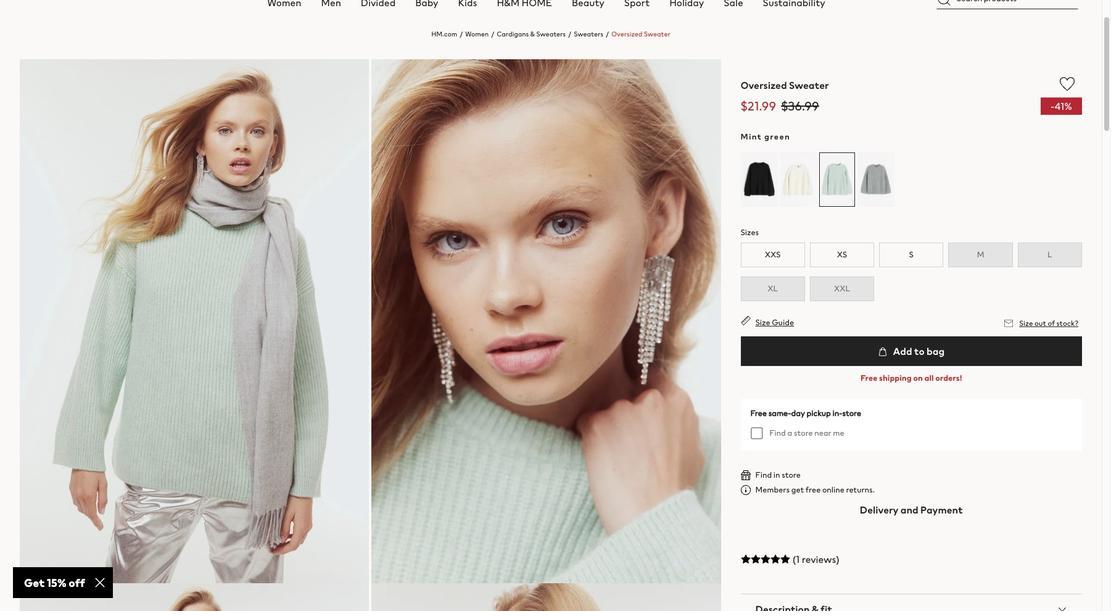 Task type: vqa. For each thing, say whether or not it's contained in the screenshot.
option
yes



Task type: describe. For each thing, give the bounding box(es) containing it.
in-
[[833, 407, 843, 419]]

0 vertical spatial store
[[843, 407, 862, 419]]

out
[[1035, 318, 1047, 329]]

of
[[1048, 318, 1056, 329]]

mint
[[741, 131, 762, 143]]

delivery
[[860, 502, 899, 517]]

cardigans
[[497, 29, 529, 39]]

41%
[[1055, 99, 1073, 114]]

shipping
[[880, 372, 912, 384]]

(1 reviews) button
[[741, 544, 1083, 574]]

mint green image
[[819, 152, 856, 207]]

oversized sweater - mint green - ladies | h&m us 4 image
[[372, 584, 721, 611]]

free shipping on all orders!
[[861, 372, 963, 384]]

1 vertical spatial oversized
[[741, 78, 787, 93]]

find in store button
[[741, 469, 801, 481]]

(1
[[793, 552, 800, 567]]

1 vertical spatial sweater
[[789, 78, 829, 93]]

0 horizontal spatial sweater
[[644, 29, 671, 39]]

and
[[901, 502, 919, 517]]

find for find a store near me
[[770, 427, 786, 439]]

&
[[531, 29, 535, 39]]

size guide button
[[741, 315, 794, 328]]

add to bag button
[[741, 336, 1083, 366]]

a
[[788, 427, 793, 439]]

$21.99
[[741, 97, 777, 115]]

same-
[[769, 407, 792, 419]]

0 vertical spatial oversized
[[612, 29, 643, 39]]

women
[[466, 29, 489, 39]]

Search products search field
[[938, 0, 1079, 9]]

near
[[815, 427, 832, 439]]

green
[[765, 131, 791, 143]]

sizes
[[741, 227, 759, 238]]

hm.com / women / cardigans & sweaters / sweaters / oversized sweater
[[432, 29, 671, 39]]

oversized sweater
[[741, 78, 829, 93]]

1 sweaters from the left
[[537, 29, 566, 39]]

store for find in store
[[782, 469, 801, 481]]

$21.99 $36.99
[[741, 97, 820, 115]]

mint green
[[741, 131, 791, 143]]

day
[[792, 407, 805, 419]]

online
[[823, 484, 845, 496]]

l
[[1048, 249, 1053, 260]]

stock?
[[1057, 318, 1079, 329]]

size out of stock?
[[1020, 318, 1079, 329]]

cream image
[[780, 152, 817, 207]]

xxl
[[835, 283, 851, 294]]

1 / from the left
[[460, 29, 463, 39]]

oversized sweater link
[[612, 29, 671, 39]]

in
[[774, 469, 781, 481]]

black image
[[741, 152, 778, 207]]

xs
[[837, 249, 848, 260]]

cardigans & sweaters link
[[497, 29, 566, 39]]

hm.com
[[432, 29, 458, 39]]

get
[[792, 484, 804, 496]]

m
[[978, 249, 985, 260]]

hm.com link
[[432, 29, 458, 39]]

oversized sweater - mint green - ladies | h&m us 2 image
[[372, 59, 721, 584]]

bag
[[927, 344, 945, 359]]

oversized sweater - mint green - ladies | h&m us 3 image
[[20, 584, 369, 611]]

2 / from the left
[[491, 29, 495, 39]]

s
[[910, 249, 914, 260]]

none radio mint green
[[819, 152, 856, 207]]



Task type: locate. For each thing, give the bounding box(es) containing it.
size guide
[[756, 317, 794, 328]]

/ right women
[[491, 29, 495, 39]]

light gray melange image
[[858, 152, 895, 207]]

orders!
[[936, 372, 963, 384]]

me
[[834, 427, 845, 439]]

free same-day pickup in-store
[[751, 407, 862, 419]]

sweaters left 'oversized sweater' "link"
[[574, 29, 604, 39]]

pickup
[[807, 407, 831, 419]]

add to bag
[[892, 344, 945, 359]]

1 horizontal spatial sweater
[[789, 78, 829, 93]]

1 vertical spatial store
[[794, 427, 813, 439]]

all
[[925, 372, 934, 384]]

1 horizontal spatial free
[[861, 372, 878, 384]]

none radio black
[[741, 152, 778, 207]]

size for size out of stock?
[[1020, 318, 1034, 329]]

find left a
[[770, 427, 786, 439]]

oversized sweater - mint green - ladies | h&m us 1 image
[[20, 59, 369, 584]]

0 vertical spatial free
[[861, 372, 878, 384]]

None radio
[[858, 152, 895, 207]]

0 horizontal spatial oversized
[[612, 29, 643, 39]]

free
[[806, 484, 821, 496]]

none radio right cream radio
[[819, 152, 856, 207]]

guide
[[772, 317, 794, 328]]

none radio right black radio
[[780, 152, 817, 207]]

(1 reviews)
[[793, 552, 840, 567]]

to
[[915, 344, 925, 359]]

main content containing $21.99
[[0, 19, 1102, 611]]

size
[[756, 317, 771, 328], [1020, 318, 1034, 329]]

none radio cream
[[780, 152, 817, 207]]

$36.99
[[782, 97, 820, 115]]

0 vertical spatial sweater
[[644, 29, 671, 39]]

size for size guide
[[756, 317, 771, 328]]

0 vertical spatial find
[[770, 427, 786, 439]]

store
[[843, 407, 862, 419], [794, 427, 813, 439], [782, 469, 801, 481]]

free for free shipping on all orders!
[[861, 372, 878, 384]]

/ left women
[[460, 29, 463, 39]]

3 none radio from the left
[[819, 152, 856, 207]]

find in store
[[756, 469, 801, 481]]

1 horizontal spatial oversized
[[741, 78, 787, 93]]

size inside button
[[1020, 318, 1034, 329]]

None radio
[[741, 152, 778, 207], [780, 152, 817, 207], [819, 152, 856, 207]]

/ right sweaters link
[[606, 29, 609, 39]]

members
[[756, 484, 790, 496]]

main content
[[0, 19, 1102, 611]]

1 vertical spatial free
[[751, 407, 767, 419]]

0 horizontal spatial size
[[756, 317, 771, 328]]

xl
[[768, 283, 778, 294]]

2 none radio from the left
[[780, 152, 817, 207]]

2 vertical spatial store
[[782, 469, 801, 481]]

1 none radio from the left
[[741, 152, 778, 207]]

sweaters right &
[[537, 29, 566, 39]]

find for find in store
[[756, 469, 772, 481]]

women link
[[466, 29, 489, 39]]

0 horizontal spatial none radio
[[741, 152, 778, 207]]

free for free same-day pickup in-store
[[751, 407, 767, 419]]

2 sweaters from the left
[[574, 29, 604, 39]]

store right a
[[794, 427, 813, 439]]

xxs
[[765, 249, 781, 260]]

returns.
[[847, 484, 875, 496]]

none radio left cream radio
[[741, 152, 778, 207]]

free left the shipping on the right of page
[[861, 372, 878, 384]]

0 horizontal spatial sweaters
[[537, 29, 566, 39]]

/
[[460, 29, 463, 39], [491, 29, 495, 39], [569, 29, 572, 39], [606, 29, 609, 39]]

size out of stock? button
[[1001, 315, 1083, 331]]

sweater
[[644, 29, 671, 39], [789, 78, 829, 93]]

sweaters link
[[574, 29, 604, 39]]

2 horizontal spatial none radio
[[819, 152, 856, 207]]

1 horizontal spatial none radio
[[780, 152, 817, 207]]

1 horizontal spatial size
[[1020, 318, 1034, 329]]

-
[[1051, 99, 1055, 114]]

store for find a store near me
[[794, 427, 813, 439]]

members get free online returns.
[[756, 484, 875, 496]]

oversized up $21.99
[[741, 78, 787, 93]]

free
[[861, 372, 878, 384], [751, 407, 767, 419]]

find a store near me
[[770, 427, 845, 439]]

4 / from the left
[[606, 29, 609, 39]]

delivery and payment button
[[741, 495, 1083, 525]]

size left out
[[1020, 318, 1034, 329]]

on
[[914, 372, 923, 384]]

payment
[[921, 502, 963, 517]]

1 horizontal spatial sweaters
[[574, 29, 604, 39]]

find
[[770, 427, 786, 439], [756, 469, 772, 481]]

add
[[894, 344, 913, 359]]

oversized
[[612, 29, 643, 39], [741, 78, 787, 93]]

store up me
[[843, 407, 862, 419]]

store right in
[[782, 469, 801, 481]]

3 / from the left
[[569, 29, 572, 39]]

size left guide
[[756, 317, 771, 328]]

delivery and payment
[[860, 502, 963, 517]]

free left 'same-'
[[751, 407, 767, 419]]

5 / 5 image
[[741, 554, 790, 564]]

-41%
[[1051, 99, 1073, 114]]

reviews)
[[802, 552, 840, 567]]

oversized right sweaters link
[[612, 29, 643, 39]]

0 horizontal spatial free
[[751, 407, 767, 419]]

/ left sweaters link
[[569, 29, 572, 39]]

find left in
[[756, 469, 772, 481]]

size inside button
[[756, 317, 771, 328]]

sweaters
[[537, 29, 566, 39], [574, 29, 604, 39]]

1 vertical spatial find
[[756, 469, 772, 481]]



